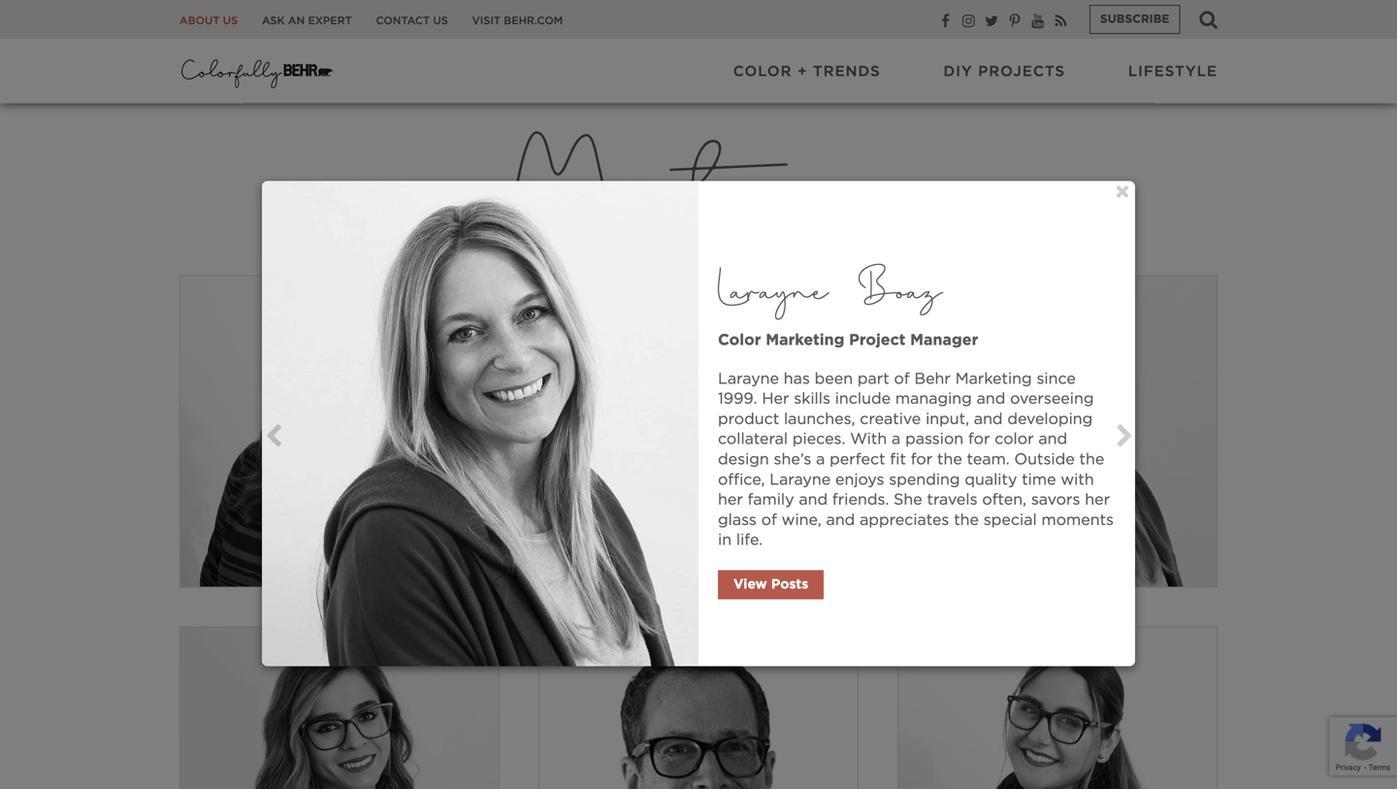 Task type: locate. For each thing, give the bounding box(es) containing it.
1 vertical spatial larayne
[[718, 371, 779, 387]]

color up 1999.
[[718, 332, 761, 348]]

her up glass
[[718, 492, 743, 508]]

friends.
[[833, 492, 889, 508]]

1 horizontal spatial of
[[894, 371, 910, 387]]

include
[[835, 391, 891, 407]]

and
[[977, 391, 1006, 407], [974, 411, 1003, 427], [1039, 432, 1068, 447], [799, 492, 828, 508], [826, 512, 855, 528]]

of down 'family' at the bottom right of the page
[[762, 512, 777, 528]]

us for contact us
[[433, 16, 448, 26]]

contact us
[[376, 16, 448, 26]]

design
[[718, 452, 769, 467]]

larayne boaz
[[718, 258, 943, 320]]

0 horizontal spatial a
[[816, 452, 825, 467]]

a
[[892, 432, 901, 447], [816, 452, 825, 467]]

view posts
[[734, 578, 809, 591]]

1 horizontal spatial us
[[433, 16, 448, 26]]

behr
[[915, 371, 951, 387]]

larayne
[[718, 258, 829, 320], [718, 371, 779, 387], [770, 472, 831, 487]]

for up 'team.'
[[969, 432, 990, 447]]

contact
[[376, 16, 430, 26]]

the
[[938, 452, 963, 467], [1080, 452, 1105, 467], [954, 512, 979, 528]]

1 horizontal spatial for
[[969, 432, 990, 447]]

diy projects link
[[944, 62, 1066, 81]]

family
[[748, 492, 794, 508]]

1 vertical spatial color
[[718, 332, 761, 348]]

larayne down she's on the bottom right of the page
[[770, 472, 831, 487]]

marketing up "has"
[[766, 332, 845, 348]]

1 horizontal spatial her
[[1085, 492, 1110, 508]]

us right about
[[223, 16, 238, 26]]

ask
[[262, 16, 285, 26]]

a up fit
[[892, 432, 901, 447]]

us right contact
[[433, 16, 448, 26]]

input,
[[926, 411, 970, 427]]

0 vertical spatial a
[[892, 432, 901, 447]]

2 us from the left
[[433, 16, 448, 26]]

passion
[[906, 432, 964, 447]]

featured image image
[[262, 181, 699, 666], [181, 276, 499, 587], [540, 276, 858, 587], [899, 276, 1217, 587], [181, 627, 499, 789], [540, 627, 858, 789], [899, 627, 1217, 789]]

been
[[815, 371, 853, 387]]

time
[[1022, 472, 1057, 487]]

ask an expert link
[[262, 14, 352, 28]]

0 horizontal spatial us
[[223, 16, 238, 26]]

1 horizontal spatial marketing
[[956, 371, 1032, 387]]

0 horizontal spatial her
[[718, 492, 743, 508]]

larayne up 1999.
[[718, 371, 779, 387]]

0 vertical spatial marketing
[[766, 332, 845, 348]]

of
[[894, 371, 910, 387], [762, 512, 777, 528]]

expert
[[308, 16, 352, 26]]

lifestyle link
[[1129, 62, 1218, 81]]

her
[[762, 391, 789, 407]]

quality
[[965, 472, 1018, 487]]

the down travels
[[954, 512, 979, 528]]

2 her from the left
[[1085, 492, 1110, 508]]

0 vertical spatial color
[[733, 64, 792, 79]]

her
[[718, 492, 743, 508], [1085, 492, 1110, 508]]

0 horizontal spatial of
[[762, 512, 777, 528]]

marketing
[[766, 332, 845, 348], [956, 371, 1032, 387]]

she
[[894, 492, 923, 508]]

×
[[1115, 181, 1131, 205]]

for up spending
[[911, 452, 933, 467]]

1 vertical spatial for
[[911, 452, 933, 467]]

us
[[223, 16, 238, 26], [433, 16, 448, 26]]

travels
[[927, 492, 978, 508]]

0 horizontal spatial marketing
[[766, 332, 845, 348]]

1 vertical spatial marketing
[[956, 371, 1032, 387]]

skills
[[794, 391, 831, 407]]

developing
[[1008, 411, 1093, 427]]

managing
[[896, 391, 972, 407]]

contact us link
[[376, 14, 448, 28]]

for
[[969, 432, 990, 447], [911, 452, 933, 467]]

search image
[[1200, 10, 1218, 29]]

chevron left image
[[265, 424, 283, 449]]

larayne for larayne has been part of behr marketing since 1999. her skills include managing and overseeing product launches, creative input, and developing collateral pieces. with a passion for color and design she's a perfect fit for the team. outside the office, larayne enjoys spending quality time with her family and friends. she travels often, savors her glass of wine, and appreciates the special moments in life.
[[718, 371, 779, 387]]

product
[[718, 411, 780, 427]]

since
[[1037, 371, 1076, 387]]

color
[[995, 432, 1034, 447]]

of right part
[[894, 371, 910, 387]]

color
[[733, 64, 792, 79], [718, 332, 761, 348]]

view
[[734, 578, 767, 591]]

1 us from the left
[[223, 16, 238, 26]]

she's
[[774, 452, 812, 467]]

0 vertical spatial larayne
[[718, 258, 829, 320]]

us for about us
[[223, 16, 238, 26]]

color left "+"
[[733, 64, 792, 79]]

0 horizontal spatial for
[[911, 452, 933, 467]]

visit behr.com
[[472, 16, 563, 26]]

with
[[850, 432, 887, 447]]

larayne up the color marketing project manager on the right
[[718, 258, 829, 320]]

0 vertical spatial for
[[969, 432, 990, 447]]

her up moments
[[1085, 492, 1110, 508]]

about
[[180, 16, 220, 26]]

marketing right behr
[[956, 371, 1032, 387]]

a down pieces.
[[816, 452, 825, 467]]

the down 'passion'
[[938, 452, 963, 467]]



Task type: vqa. For each thing, say whether or not it's contained in the screenshot.
managing
yes



Task type: describe. For each thing, give the bounding box(es) containing it.
1999.
[[718, 391, 758, 407]]

manager
[[911, 332, 979, 348]]

1 her from the left
[[718, 492, 743, 508]]

larayne for larayne boaz
[[718, 258, 829, 320]]

colorfully behr image
[[180, 53, 335, 92]]

an
[[288, 16, 305, 26]]

+
[[798, 64, 808, 79]]

part
[[858, 371, 890, 387]]

about us
[[180, 16, 238, 26]]

creative
[[860, 411, 921, 427]]

launches,
[[784, 411, 856, 427]]

glass
[[718, 512, 757, 528]]

marketing inside larayne has been part of behr marketing since 1999. her skills include managing and overseeing product launches, creative input, and developing collateral pieces. with a passion for color and design she's a perfect fit for the team. outside the office, larayne enjoys spending quality time with her family and friends. she travels often, savors her glass of wine, and appreciates the special moments in life.
[[956, 371, 1032, 387]]

trends
[[813, 64, 881, 79]]

color marketing project manager
[[718, 332, 979, 348]]

projects
[[979, 64, 1066, 79]]

life.
[[737, 532, 763, 548]]

perfect
[[830, 452, 886, 467]]

× button
[[1115, 181, 1131, 205]]

lifestyle
[[1129, 64, 1218, 79]]

overseeing
[[1010, 391, 1094, 407]]

chevron right image
[[1116, 424, 1134, 449]]

diy projects
[[944, 64, 1066, 79]]

diy
[[944, 64, 973, 79]]

color for color + trends
[[733, 64, 792, 79]]

collateral
[[718, 432, 788, 447]]

has
[[784, 371, 810, 387]]

office,
[[718, 472, 765, 487]]

1 horizontal spatial a
[[892, 432, 901, 447]]

enjoys
[[836, 472, 885, 487]]

color + trends
[[733, 64, 881, 79]]

meet
[[512, 95, 737, 265]]

boaz
[[859, 258, 943, 320]]

visit behr.com link
[[472, 14, 563, 28]]

color + trends link
[[733, 62, 881, 81]]

about us link
[[180, 14, 238, 28]]

0 vertical spatial of
[[894, 371, 910, 387]]

behr.com
[[504, 16, 563, 26]]

appreciates
[[860, 512, 950, 528]]

in
[[718, 532, 732, 548]]

wine,
[[782, 512, 822, 528]]

color for color marketing project manager
[[718, 332, 761, 348]]

the up with
[[1080, 452, 1105, 467]]

team.
[[967, 452, 1010, 467]]

larayne has been part of behr marketing since 1999. her skills include managing and overseeing product launches, creative input, and developing collateral pieces. with a passion for color and design she's a perfect fit for the team. outside the office, larayne enjoys spending quality time with her family and friends. she travels often, savors her glass of wine, and appreciates the special moments in life.
[[718, 371, 1114, 548]]

spending
[[889, 472, 960, 487]]

1 vertical spatial a
[[816, 452, 825, 467]]

1 vertical spatial of
[[762, 512, 777, 528]]

moments
[[1042, 512, 1114, 528]]

project
[[849, 332, 906, 348]]

view posts link
[[718, 570, 824, 599]]

ask an expert
[[262, 16, 352, 26]]

with
[[1061, 472, 1094, 487]]

often,
[[983, 492, 1027, 508]]

visit
[[472, 16, 501, 26]]

outside
[[1015, 452, 1075, 467]]

2 vertical spatial larayne
[[770, 472, 831, 487]]

fit
[[890, 452, 906, 467]]

special
[[984, 512, 1037, 528]]

pieces.
[[793, 432, 846, 447]]

posts
[[772, 578, 809, 591]]

savors
[[1032, 492, 1081, 508]]



